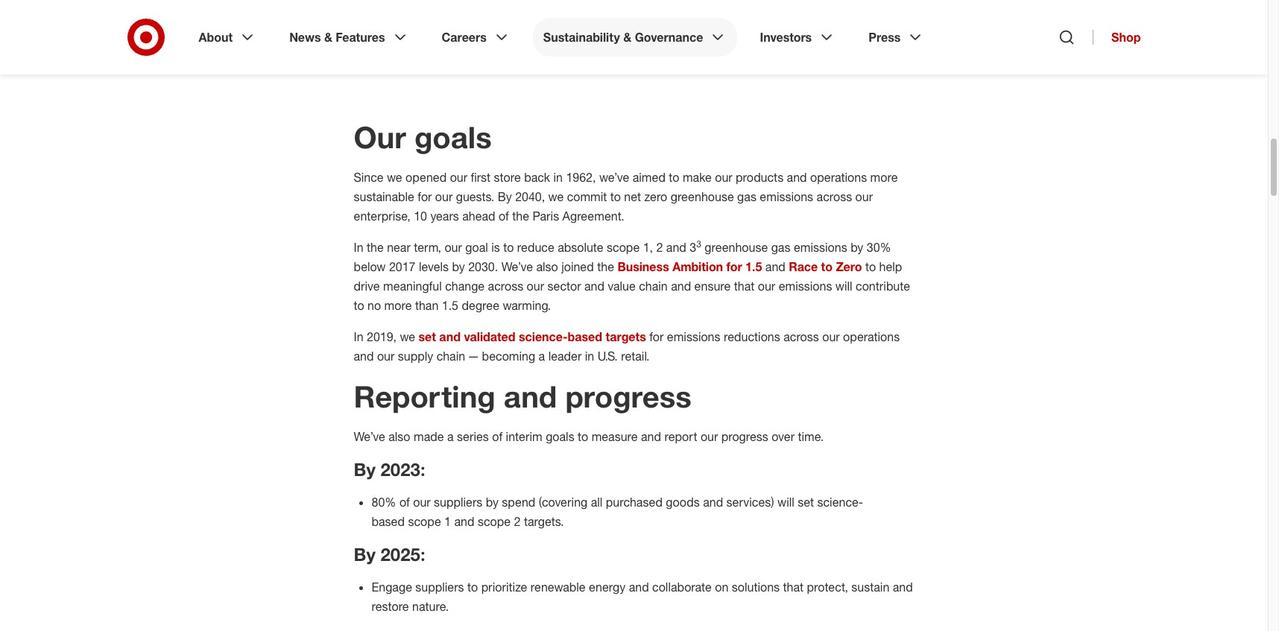 Task type: describe. For each thing, give the bounding box(es) containing it.
about link
[[188, 18, 267, 57]]

sustain
[[852, 580, 890, 595]]

business ambition for 1.5 link
[[618, 259, 762, 274]]

since
[[354, 170, 384, 185]]

our inside across our enterprise, 10 years ahead of the paris agreement.
[[855, 189, 873, 204]]

1 vertical spatial of
[[492, 429, 503, 444]]

race
[[789, 259, 818, 274]]

80%
[[372, 495, 396, 510]]

80% of our suppliers by spend
[[372, 495, 535, 510]]

1 horizontal spatial by
[[486, 495, 499, 510]]

scope inside the in the near term, our goal is to reduce absolute scope 1, 2 and 3 3
[[607, 240, 640, 255]]

2030.
[[468, 259, 498, 274]]

3 up business ambition for 1.5 link
[[690, 240, 696, 255]]

chain inside to help drive meaningful change across our sector and value chain and ensure that our emissions will contribute to no more than
[[639, 279, 668, 294]]

in for in 2019, we set and validated science-based targets
[[354, 329, 363, 344]]

the inside the in the near term, our goal is to reduce absolute scope 1, 2 and 3 3
[[367, 240, 384, 255]]

chain inside for emissions reductions across our operations and our supply chain — becoming a leader in u.s. retail.
[[437, 349, 465, 364]]

reporting
[[354, 379, 496, 414]]

our left first
[[450, 170, 467, 185]]

news & features link
[[279, 18, 419, 57]]

ambition
[[673, 259, 723, 274]]

0 vertical spatial in
[[554, 170, 563, 185]]

validated
[[464, 329, 516, 344]]

emissions inside to help drive meaningful change across our sector and value chain and ensure that our emissions will contribute to no more than
[[779, 279, 832, 294]]

we've also joined the
[[501, 259, 618, 274]]

in the near term, our goal is to reduce absolute scope 1, 2 and 3 3
[[354, 238, 701, 255]]

across inside for emissions reductions across our operations and our supply chain — becoming a leader in u.s. retail.
[[784, 329, 819, 344]]

about
[[199, 30, 233, 45]]

—
[[469, 349, 479, 364]]

business
[[618, 259, 669, 274]]

no
[[368, 298, 381, 313]]

operations inside for emissions reductions across our operations and our supply chain — becoming a leader in u.s. retail.
[[843, 329, 900, 344]]

argets
[[528, 514, 561, 529]]

0 vertical spatial set
[[419, 329, 436, 344]]

energy
[[589, 580, 626, 595]]

1 vertical spatial suppliers
[[415, 580, 464, 595]]

guests . by 2040, we commit to net zero greenhouse gas emissions
[[456, 189, 813, 204]]

in for in the near term, our goal is to reduce absolute scope 1, 2 and 3 3
[[354, 240, 363, 255]]

and restore nature.
[[372, 580, 913, 614]]

& for news
[[324, 30, 332, 45]]

1 horizontal spatial scope
[[478, 514, 511, 529]]

for inside for emissions reductions across our operations and our supply chain — becoming a leader in u.s. retail.
[[649, 329, 664, 344]]

absolute
[[558, 240, 604, 255]]

2 vertical spatial of
[[399, 495, 410, 510]]

to left zero
[[821, 259, 833, 274]]

set inside will set science- based
[[798, 495, 814, 510]]

becoming
[[482, 349, 535, 364]]

to help drive meaningful change across our sector and value chain and ensure that our emissions will contribute to no more than
[[354, 259, 910, 313]]

back
[[524, 170, 550, 185]]

goal
[[465, 240, 488, 255]]

to left measure
[[578, 429, 588, 444]]

1 vertical spatial progress
[[721, 429, 768, 444]]

spend
[[502, 495, 535, 510]]

0 vertical spatial gas
[[737, 189, 757, 204]]

and inside and restore nature.
[[893, 580, 913, 595]]

investors link
[[750, 18, 846, 57]]

our down '2019,'
[[377, 349, 395, 364]]

goods
[[666, 495, 700, 510]]

and left report
[[641, 429, 661, 444]]

our down race to zero link
[[822, 329, 840, 344]]

across inside to help drive meaningful change across our sector and value chain and ensure that our emissions will contribute to no more than
[[488, 279, 523, 294]]

our
[[354, 119, 406, 155]]

products
[[736, 170, 784, 185]]

guests
[[456, 189, 491, 204]]

engage suppliers to prioritize renewable energy and collaborate on solutions that protect, sustain
[[372, 580, 890, 595]]

2 horizontal spatial for
[[726, 259, 742, 274]]

opened
[[406, 170, 447, 185]]

(
[[539, 495, 542, 510]]

business ambition for 1.5 and race to zero
[[618, 259, 862, 274]]

and right goods
[[703, 495, 723, 510]]

0 horizontal spatial 2
[[514, 514, 521, 529]]

u.s.
[[598, 349, 618, 364]]

2040,
[[515, 189, 545, 204]]

since we opened our first store back in 1962, we've
[[354, 170, 629, 185]]

protect,
[[807, 580, 848, 595]]

enterprise,
[[354, 209, 411, 224]]

contribute
[[856, 279, 910, 294]]

sector
[[547, 279, 581, 294]]

0 horizontal spatial goals
[[414, 119, 492, 155]]

term,
[[414, 240, 441, 255]]

help
[[879, 259, 902, 274]]

to inside the in the near term, our goal is to reduce absolute scope 1, 2 and 3 3
[[503, 240, 514, 255]]

meaningful
[[383, 279, 442, 294]]

by for by 2025:
[[354, 543, 376, 566]]

10
[[414, 209, 427, 224]]

1 horizontal spatial 1.5
[[746, 259, 762, 274]]

greenhouse gas emissions by 30% below 2017 levels by 2030.
[[354, 240, 891, 274]]

will inside will set science- based
[[778, 495, 795, 510]]

to left help
[[865, 259, 876, 274]]

1 vertical spatial we
[[548, 189, 564, 204]]

and down 'joined'
[[584, 279, 604, 294]]

emissions inside greenhouse gas emissions by 30% below 2017 levels by 2030.
[[794, 240, 847, 255]]

ensure
[[694, 279, 731, 294]]

reporting and progress
[[354, 379, 692, 414]]

shop
[[1112, 30, 1141, 45]]

governance
[[635, 30, 703, 45]]

measure
[[592, 429, 638, 444]]

our goals
[[354, 119, 492, 155]]

of inside across our enterprise, 10 years ahead of the paris agreement.
[[499, 209, 509, 224]]

3 up the ambition
[[696, 238, 701, 249]]

value
[[608, 279, 636, 294]]

on
[[715, 580, 729, 595]]

press
[[869, 30, 901, 45]]

and left "race"
[[765, 259, 786, 274]]

prioritize
[[481, 580, 527, 595]]

gas inside greenhouse gas emissions by 30% below 2017 levels by 2030.
[[771, 240, 791, 255]]

retail.
[[621, 349, 650, 364]]

shop link
[[1093, 30, 1141, 45]]

to inside aimed to make our products and operations more sustainable for our
[[669, 170, 679, 185]]

based inside will set science- based
[[372, 514, 405, 529]]

our inside the in the near term, our goal is to reduce absolute scope 1, 2 and 3 3
[[445, 240, 462, 255]]

a inside for emissions reductions across our operations and our supply chain — becoming a leader in u.s. retail.
[[539, 349, 545, 364]]

to left net
[[610, 189, 621, 204]]

interim
[[506, 429, 542, 444]]

zero
[[836, 259, 862, 274]]

report
[[665, 429, 697, 444]]

operations inside aimed to make our products and operations more sustainable for our
[[810, 170, 867, 185]]

news & features
[[289, 30, 385, 45]]

targets
[[606, 329, 646, 344]]

to left no
[[354, 298, 364, 313]]

2023:
[[381, 458, 425, 481]]

purchased
[[606, 495, 663, 510]]

2 horizontal spatial the
[[597, 259, 614, 274]]

drive
[[354, 279, 380, 294]]

sustainability & governance link
[[533, 18, 738, 57]]

will inside to help drive meaningful change across our sector and value chain and ensure that our emissions will contribute to no more than
[[836, 279, 853, 294]]

1,
[[643, 240, 653, 255]]

and up 'interim'
[[504, 379, 557, 414]]

news
[[289, 30, 321, 45]]



Task type: locate. For each thing, give the bounding box(es) containing it.
emissions inside for emissions reductions across our operations and our supply chain — becoming a leader in u.s. retail.
[[667, 329, 721, 344]]

aimed
[[633, 170, 666, 185]]

1.5 left "race"
[[746, 259, 762, 274]]

0 vertical spatial based
[[568, 329, 602, 344]]

services
[[727, 495, 771, 510]]

renewable
[[531, 580, 586, 595]]

1 horizontal spatial gas
[[771, 240, 791, 255]]

that down 'business ambition for 1.5 and race to zero' in the top of the page
[[734, 279, 755, 294]]

& for sustainability
[[623, 30, 632, 45]]

0 horizontal spatial for
[[418, 189, 432, 204]]

and right sustain
[[893, 580, 913, 595]]

more inside aimed to make our products and operations more sustainable for our
[[870, 170, 898, 185]]

for up the retail.
[[649, 329, 664, 344]]

0 horizontal spatial by
[[452, 259, 465, 274]]

emissions down "ensure"
[[667, 329, 721, 344]]

1 vertical spatial set
[[798, 495, 814, 510]]

agreement.
[[563, 209, 625, 224]]

1.5 degree warming.
[[442, 298, 551, 313]]

2 inside the in the near term, our goal is to reduce absolute scope 1, 2 and 3 3
[[656, 240, 663, 255]]

series
[[457, 429, 489, 444]]

1 in from the top
[[354, 240, 363, 255]]

& left 'governance'
[[623, 30, 632, 45]]

suppliers up nature.
[[415, 580, 464, 595]]

0 vertical spatial 2
[[656, 240, 663, 255]]

0 horizontal spatial we've
[[354, 429, 385, 444]]

2 left t
[[514, 514, 521, 529]]

by up zero
[[851, 240, 863, 255]]

scope 1 and scope 2 t argets .
[[408, 514, 564, 529]]

by up change
[[452, 259, 465, 274]]

0 horizontal spatial based
[[372, 514, 405, 529]]

chain left — at left
[[437, 349, 465, 364]]

in up below
[[354, 240, 363, 255]]

made
[[414, 429, 444, 444]]

by down store
[[498, 189, 512, 204]]

2 in from the top
[[354, 329, 363, 344]]

the up below
[[367, 240, 384, 255]]

we've up by 2023:
[[354, 429, 385, 444]]

sustainability & governance
[[543, 30, 703, 45]]

emissions up race to zero link
[[794, 240, 847, 255]]

0 vertical spatial 1.5
[[746, 259, 762, 274]]

2 vertical spatial by
[[354, 543, 376, 566]]

to left make
[[669, 170, 679, 185]]

0 horizontal spatial .
[[491, 189, 494, 204]]

our down "2023:"
[[413, 495, 431, 510]]

the
[[512, 209, 529, 224], [367, 240, 384, 255], [597, 259, 614, 274]]

we up supply
[[400, 329, 415, 344]]

across inside across our enterprise, 10 years ahead of the paris agreement.
[[817, 189, 852, 204]]

that
[[734, 279, 755, 294], [783, 580, 804, 595]]

collaborate
[[652, 580, 712, 595]]

2 horizontal spatial scope
[[607, 240, 640, 255]]

and inside the in the near term, our goal is to reduce absolute scope 1, 2 and 3 3
[[666, 240, 686, 255]]

2 & from the left
[[623, 30, 632, 45]]

1 horizontal spatial more
[[870, 170, 898, 185]]

also left the made at the bottom left of the page
[[389, 429, 410, 444]]

supply
[[398, 349, 433, 364]]

is
[[491, 240, 500, 255]]

. down since we opened our first store back in 1962, we've
[[491, 189, 494, 204]]

0 vertical spatial progress
[[565, 379, 692, 414]]

engage
[[372, 580, 412, 595]]

covering
[[542, 495, 588, 510]]

commit
[[567, 189, 607, 204]]

scope left 1,
[[607, 240, 640, 255]]

will down zero
[[836, 279, 853, 294]]

emissions
[[760, 189, 813, 204], [794, 240, 847, 255], [779, 279, 832, 294], [667, 329, 721, 344]]

set up supply
[[419, 329, 436, 344]]

change
[[445, 279, 485, 294]]

0 horizontal spatial more
[[384, 298, 412, 313]]

net
[[624, 189, 641, 204]]

2 right 1,
[[656, 240, 663, 255]]

also down reduce
[[536, 259, 558, 274]]

to right is
[[503, 240, 514, 255]]

1 vertical spatial greenhouse
[[705, 240, 768, 255]]

our left goal
[[445, 240, 462, 255]]

also for made
[[389, 429, 410, 444]]

science- up leader
[[519, 329, 568, 344]]

our down 'business ambition for 1.5 and race to zero' in the top of the page
[[758, 279, 775, 294]]

2019,
[[367, 329, 397, 344]]

1 vertical spatial across
[[488, 279, 523, 294]]

more up 30%
[[870, 170, 898, 185]]

2
[[656, 240, 663, 255], [514, 514, 521, 529]]

also for joined
[[536, 259, 558, 274]]

in inside for emissions reductions across our operations and our supply chain — becoming a leader in u.s. retail.
[[585, 349, 594, 364]]

1 horizontal spatial based
[[568, 329, 602, 344]]

than
[[415, 298, 439, 313]]

greenhouse down make
[[671, 189, 734, 204]]

across our enterprise, 10 years ahead of the paris agreement.
[[354, 189, 873, 224]]

progress
[[565, 379, 692, 414], [721, 429, 768, 444]]

in left '2019,'
[[354, 329, 363, 344]]

1 horizontal spatial set
[[798, 495, 814, 510]]

set
[[419, 329, 436, 344], [798, 495, 814, 510]]

0 horizontal spatial 1.5
[[442, 298, 458, 313]]

for up "ensure"
[[726, 259, 742, 274]]

1 horizontal spatial also
[[536, 259, 558, 274]]

first
[[471, 170, 491, 185]]

of right ahead on the left
[[499, 209, 509, 224]]

features
[[336, 30, 385, 45]]

aimed to make our products and operations more sustainable for our
[[354, 170, 898, 204]]

1 vertical spatial based
[[372, 514, 405, 529]]

1 horizontal spatial we've
[[501, 259, 533, 274]]

that left the protect, at the right bottom
[[783, 580, 804, 595]]

of right series
[[492, 429, 503, 444]]

1.5
[[746, 259, 762, 274], [442, 298, 458, 313]]

0 vertical spatial also
[[536, 259, 558, 274]]

0 vertical spatial for
[[418, 189, 432, 204]]

careers link
[[431, 18, 521, 57]]

1 vertical spatial science-
[[817, 495, 863, 510]]

2 vertical spatial we
[[400, 329, 415, 344]]

goals up opened at the top
[[414, 119, 492, 155]]

0 horizontal spatial the
[[367, 240, 384, 255]]

1 horizontal spatial that
[[783, 580, 804, 595]]

1 horizontal spatial &
[[623, 30, 632, 45]]

we've for we've also made a series of interim goals to measure and report our progress over time.
[[354, 429, 385, 444]]

2 vertical spatial across
[[784, 329, 819, 344]]

gas down products
[[737, 189, 757, 204]]

1 vertical spatial 2
[[514, 514, 521, 529]]

by for by 2023:
[[354, 458, 376, 481]]

suppliers up 1
[[434, 495, 483, 510]]

0 vertical spatial the
[[512, 209, 529, 224]]

0 vertical spatial greenhouse
[[671, 189, 734, 204]]

1
[[444, 514, 451, 529]]

2 vertical spatial for
[[649, 329, 664, 344]]

over
[[772, 429, 795, 444]]

set right )
[[798, 495, 814, 510]]

investors
[[760, 30, 812, 45]]

that inside to help drive meaningful change across our sector and value chain and ensure that our emissions will contribute to no more than
[[734, 279, 755, 294]]

emissions down "race"
[[779, 279, 832, 294]]

1 vertical spatial we've
[[354, 429, 385, 444]]

1 vertical spatial in
[[585, 349, 594, 364]]

0 horizontal spatial progress
[[565, 379, 692, 414]]

0 horizontal spatial also
[[389, 429, 410, 444]]

1 vertical spatial in
[[354, 329, 363, 344]]

chain
[[639, 279, 668, 294], [437, 349, 465, 364]]

our up the years
[[435, 189, 453, 204]]

0 vertical spatial operations
[[810, 170, 867, 185]]

1 vertical spatial a
[[447, 429, 454, 444]]

for down opened at the top
[[418, 189, 432, 204]]

careers
[[442, 30, 487, 45]]

and inside aimed to make our products and operations more sustainable for our
[[787, 170, 807, 185]]

goals
[[414, 119, 492, 155], [546, 429, 574, 444]]

nature.
[[412, 599, 449, 614]]

0 vertical spatial by
[[498, 189, 512, 204]]

we up 'sustainable'
[[387, 170, 402, 185]]

and down '2019,'
[[354, 349, 374, 364]]

to left prioritize
[[467, 580, 478, 595]]

1.5 right than
[[442, 298, 458, 313]]

by up scope 1 and scope 2 t argets .
[[486, 495, 499, 510]]

make
[[683, 170, 712, 185]]

across
[[817, 189, 852, 204], [488, 279, 523, 294], [784, 329, 819, 344]]

progress down the retail.
[[565, 379, 692, 414]]

set and validated science-based targets link
[[419, 329, 646, 344]]

we've also made a series of interim goals to measure and report our progress over time.
[[354, 429, 824, 444]]

by left the 2025:
[[354, 543, 376, 566]]

0 vertical spatial we
[[387, 170, 402, 185]]

0 horizontal spatial science-
[[519, 329, 568, 344]]

0 horizontal spatial a
[[447, 429, 454, 444]]

2 vertical spatial the
[[597, 259, 614, 274]]

we've down the in the near term, our goal is to reduce absolute scope 1, 2 and 3 3
[[501, 259, 533, 274]]

1 horizontal spatial in
[[585, 349, 594, 364]]

2025:
[[381, 543, 425, 566]]

and right 1
[[454, 514, 474, 529]]

more inside to help drive meaningful change across our sector and value chain and ensure that our emissions will contribute to no more than
[[384, 298, 412, 313]]

0 vertical spatial science-
[[519, 329, 568, 344]]

in right back
[[554, 170, 563, 185]]

1 horizontal spatial goals
[[546, 429, 574, 444]]

. down covering
[[561, 514, 564, 529]]

across right reductions
[[784, 329, 819, 344]]

0 vertical spatial we've
[[501, 259, 533, 274]]

and right products
[[787, 170, 807, 185]]

0 horizontal spatial set
[[419, 329, 436, 344]]

1 vertical spatial chain
[[437, 349, 465, 364]]

gas up "race"
[[771, 240, 791, 255]]

for inside aimed to make our products and operations more sustainable for our
[[418, 189, 432, 204]]

for
[[418, 189, 432, 204], [726, 259, 742, 274], [649, 329, 664, 344]]

in left u.s.
[[585, 349, 594, 364]]

and down business ambition for 1.5 link
[[671, 279, 691, 294]]

0 horizontal spatial chain
[[437, 349, 465, 364]]

suppliers
[[434, 495, 483, 510], [415, 580, 464, 595]]

we
[[387, 170, 402, 185], [548, 189, 564, 204], [400, 329, 415, 344]]

1 vertical spatial by
[[452, 259, 465, 274]]

0 vertical spatial more
[[870, 170, 898, 185]]

greenhouse up 'business ambition for 1.5 and race to zero' in the top of the page
[[705, 240, 768, 255]]

2 vertical spatial by
[[486, 495, 499, 510]]

progress left over
[[721, 429, 768, 444]]

1 horizontal spatial progress
[[721, 429, 768, 444]]

ahead
[[462, 209, 495, 224]]

more
[[870, 170, 898, 185], [384, 298, 412, 313]]

the up 'value'
[[597, 259, 614, 274]]

we've for we've also joined the
[[501, 259, 533, 274]]

more right no
[[384, 298, 412, 313]]

1 vertical spatial by
[[354, 458, 376, 481]]

greenhouse
[[671, 189, 734, 204], [705, 240, 768, 255]]

science- right )
[[817, 495, 863, 510]]

1 vertical spatial that
[[783, 580, 804, 595]]

the down 2040,
[[512, 209, 529, 224]]

a right the made at the bottom left of the page
[[447, 429, 454, 444]]

1 horizontal spatial 2
[[656, 240, 663, 255]]

0 vertical spatial .
[[491, 189, 494, 204]]

a
[[539, 349, 545, 364], [447, 429, 454, 444]]

reductions
[[724, 329, 780, 344]]

( covering all purchased goods and services )
[[539, 495, 774, 510]]

2 horizontal spatial by
[[851, 240, 863, 255]]

0 vertical spatial chain
[[639, 279, 668, 294]]

our right make
[[715, 170, 733, 185]]

scope
[[607, 240, 640, 255], [408, 514, 441, 529], [478, 514, 511, 529]]

1 horizontal spatial a
[[539, 349, 545, 364]]

our right report
[[701, 429, 718, 444]]

to
[[669, 170, 679, 185], [610, 189, 621, 204], [503, 240, 514, 255], [821, 259, 833, 274], [865, 259, 876, 274], [354, 298, 364, 313], [578, 429, 588, 444], [467, 580, 478, 595]]

leader
[[548, 349, 582, 364]]

reduce
[[517, 240, 554, 255]]

by 2025:
[[354, 543, 425, 566]]

1 horizontal spatial will
[[836, 279, 853, 294]]

all
[[591, 495, 603, 510]]

greenhouse inside greenhouse gas emissions by 30% below 2017 levels by 2030.
[[705, 240, 768, 255]]

1 & from the left
[[324, 30, 332, 45]]

levels
[[419, 259, 449, 274]]

across up 1.5 degree warming. at the left of page
[[488, 279, 523, 294]]

1 horizontal spatial science-
[[817, 495, 863, 510]]

0 horizontal spatial that
[[734, 279, 755, 294]]

the inside across our enterprise, 10 years ahead of the paris agreement.
[[512, 209, 529, 224]]

time.
[[798, 429, 824, 444]]

our up warming. on the left top of page
[[527, 279, 544, 294]]

by up 80%
[[354, 458, 376, 481]]

in inside the in the near term, our goal is to reduce absolute scope 1, 2 and 3 3
[[354, 240, 363, 255]]

0 vertical spatial across
[[817, 189, 852, 204]]

solutions
[[732, 580, 780, 595]]

1962,
[[566, 170, 596, 185]]

0 horizontal spatial in
[[554, 170, 563, 185]]

emissions down products
[[760, 189, 813, 204]]

scope left 1
[[408, 514, 441, 529]]

restore
[[372, 599, 409, 614]]

1 vertical spatial goals
[[546, 429, 574, 444]]

will right )
[[778, 495, 795, 510]]

0 horizontal spatial gas
[[737, 189, 757, 204]]

joined
[[561, 259, 594, 274]]

of right 80%
[[399, 495, 410, 510]]

1 vertical spatial also
[[389, 429, 410, 444]]

1 vertical spatial .
[[561, 514, 564, 529]]

1 vertical spatial more
[[384, 298, 412, 313]]

1 vertical spatial for
[[726, 259, 742, 274]]

store
[[494, 170, 521, 185]]

1 horizontal spatial the
[[512, 209, 529, 224]]

.
[[491, 189, 494, 204], [561, 514, 564, 529]]

0 vertical spatial suppliers
[[434, 495, 483, 510]]

and up business ambition for 1.5 link
[[666, 240, 686, 255]]

1 vertical spatial operations
[[843, 329, 900, 344]]

a down set and validated science-based targets link
[[539, 349, 545, 364]]

for emissions reductions across our operations and our supply chain — becoming a leader in u.s. retail.
[[354, 329, 900, 364]]

scope down spend
[[478, 514, 511, 529]]

0 horizontal spatial will
[[778, 495, 795, 510]]

by
[[498, 189, 512, 204], [354, 458, 376, 481], [354, 543, 376, 566]]

based down 80%
[[372, 514, 405, 529]]

0 vertical spatial of
[[499, 209, 509, 224]]

our up 30%
[[855, 189, 873, 204]]

in 2019, we set and validated science-based targets
[[354, 329, 646, 344]]

and inside for emissions reductions across our operations and our supply chain — becoming a leader in u.s. retail.
[[354, 349, 374, 364]]

race to zero link
[[789, 259, 862, 274]]

zero
[[644, 189, 667, 204]]

0 vertical spatial a
[[539, 349, 545, 364]]

0 vertical spatial in
[[354, 240, 363, 255]]

and left validated
[[439, 329, 461, 344]]

sustainability
[[543, 30, 620, 45]]

0 vertical spatial that
[[734, 279, 755, 294]]

0 vertical spatial goals
[[414, 119, 492, 155]]

and right energy
[[629, 580, 649, 595]]

by
[[851, 240, 863, 255], [452, 259, 465, 274], [486, 495, 499, 510]]

0 horizontal spatial scope
[[408, 514, 441, 529]]

&
[[324, 30, 332, 45], [623, 30, 632, 45]]

& right news
[[324, 30, 332, 45]]

across up race to zero link
[[817, 189, 852, 204]]

0 horizontal spatial &
[[324, 30, 332, 45]]

based
[[568, 329, 602, 344], [372, 514, 405, 529]]

degree
[[462, 298, 499, 313]]

science- inside will set science- based
[[817, 495, 863, 510]]

1 horizontal spatial for
[[649, 329, 664, 344]]

1 vertical spatial 1.5
[[442, 298, 458, 313]]



Task type: vqa. For each thing, say whether or not it's contained in the screenshot.
top 'and'
no



